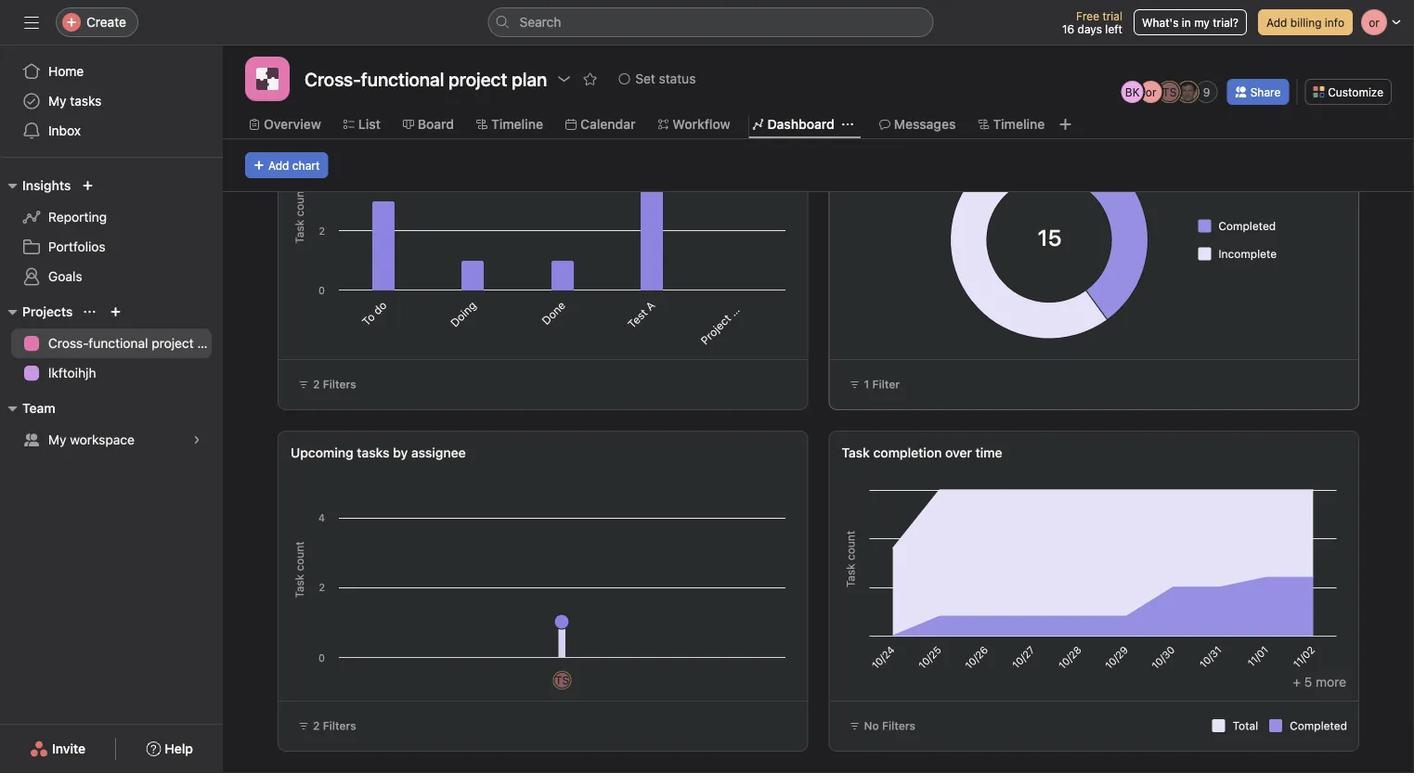 Task type: describe. For each thing, give the bounding box(es) containing it.
no filters
[[864, 720, 916, 733]]

+
[[1293, 675, 1301, 690]]

new project or portfolio image
[[110, 306, 121, 318]]

9
[[1203, 85, 1211, 98]]

show options image
[[557, 72, 571, 86]]

functional for project plan
[[361, 68, 444, 90]]

project newa
[[698, 286, 759, 347]]

no
[[864, 720, 879, 733]]

done
[[539, 299, 568, 327]]

reporting
[[48, 209, 107, 225]]

bk
[[1125, 85, 1140, 98]]

cross-functional project plan
[[48, 336, 223, 351]]

test a
[[625, 299, 657, 331]]

cross- for cross-functional project plan
[[305, 68, 361, 90]]

customize button
[[1305, 79, 1392, 105]]

overview
[[264, 117, 321, 132]]

filters inside button
[[882, 720, 916, 733]]

inbox link
[[11, 116, 212, 146]]

my for my workspace
[[48, 432, 66, 448]]

board
[[418, 117, 454, 132]]

days
[[1078, 22, 1102, 35]]

2 2 filters button from the top
[[290, 713, 365, 739]]

1 2 from the top
[[313, 378, 320, 391]]

create
[[86, 14, 126, 30]]

reporting link
[[11, 202, 212, 232]]

1
[[864, 378, 870, 391]]

dashboard link
[[753, 114, 835, 135]]

calendar link
[[566, 114, 636, 135]]

what's
[[1142, 16, 1179, 29]]

my for my tasks
[[48, 93, 66, 109]]

goals link
[[11, 262, 212, 292]]

chart
[[292, 159, 320, 172]]

to do
[[360, 299, 389, 328]]

help button
[[134, 733, 205, 766]]

home
[[48, 64, 84, 79]]

puzzle image
[[256, 68, 279, 90]]

add billing info button
[[1258, 9, 1353, 35]]

tab actions image
[[842, 119, 853, 130]]

projects element
[[0, 295, 223, 392]]

project
[[698, 312, 734, 347]]

to
[[360, 310, 378, 328]]

what's in my trial? button
[[1134, 9, 1247, 35]]

team
[[22, 401, 55, 416]]

what's in my trial?
[[1142, 16, 1239, 29]]

over time
[[945, 445, 1003, 461]]

cross-functional project plan link
[[11, 329, 223, 358]]

by assignee
[[393, 445, 466, 461]]

+ 5 more button
[[1293, 675, 1347, 690]]

do
[[371, 299, 389, 317]]

timeline for first timeline link from the left
[[491, 117, 543, 132]]

share
[[1251, 85, 1281, 98]]

workflow
[[673, 117, 730, 132]]

share button
[[1227, 79, 1289, 105]]

invite
[[52, 742, 86, 757]]

list link
[[343, 114, 381, 135]]

calendar
[[580, 117, 636, 132]]

task
[[842, 445, 870, 461]]

trial
[[1103, 9, 1123, 22]]

portfolios link
[[11, 232, 212, 262]]

completion
[[873, 445, 942, 461]]

my tasks link
[[11, 86, 212, 116]]

messages link
[[879, 114, 956, 135]]

inbox
[[48, 123, 81, 138]]

search button
[[488, 7, 934, 37]]

search
[[520, 14, 561, 30]]

insights
[[22, 178, 71, 193]]

add for add billing info
[[1267, 16, 1288, 29]]

add to starred image
[[583, 72, 597, 86]]

teams element
[[0, 392, 223, 459]]

timeline for 1st timeline link from right
[[993, 117, 1045, 132]]

total
[[1233, 720, 1259, 733]]

upcoming
[[291, 445, 354, 461]]

ja
[[1182, 85, 1195, 98]]

customize
[[1328, 85, 1384, 98]]

2 timeline link from the left
[[978, 114, 1045, 135]]

portfolios
[[48, 239, 106, 254]]

set status
[[636, 71, 696, 86]]

set
[[636, 71, 656, 86]]

plan
[[197, 336, 223, 351]]

board link
[[403, 114, 454, 135]]

1 filter button
[[841, 371, 908, 397]]



Task type: locate. For each thing, give the bounding box(es) containing it.
newa
[[727, 286, 759, 319]]

or
[[1146, 85, 1157, 98]]

tasks down home
[[70, 93, 102, 109]]

1 vertical spatial ts
[[555, 674, 569, 687]]

completed up incomplete
[[1219, 220, 1276, 233]]

1 vertical spatial cross-
[[48, 336, 89, 351]]

set status button
[[610, 66, 704, 92]]

timeline link left add tab "image"
[[978, 114, 1045, 135]]

search list box
[[488, 7, 934, 37]]

0 vertical spatial add
[[1267, 16, 1288, 29]]

0 vertical spatial completed
[[1219, 220, 1276, 233]]

1 vertical spatial 2 filters
[[313, 720, 356, 733]]

cross- up lkftoihjh
[[48, 336, 89, 351]]

functional up "board" 'link' on the left top of the page
[[361, 68, 444, 90]]

left
[[1105, 22, 1123, 35]]

timeline left add tab "image"
[[993, 117, 1045, 132]]

completed down + 5 more
[[1290, 720, 1348, 733]]

my up inbox
[[48, 93, 66, 109]]

1 horizontal spatial tasks
[[357, 445, 390, 461]]

add left chart
[[268, 159, 289, 172]]

0 horizontal spatial ts
[[555, 674, 569, 687]]

my down team
[[48, 432, 66, 448]]

cross- inside projects 'element'
[[48, 336, 89, 351]]

insights button
[[0, 175, 71, 197]]

16
[[1062, 22, 1075, 35]]

0 vertical spatial ts
[[1163, 85, 1177, 98]]

test
[[625, 306, 650, 331]]

team button
[[0, 397, 55, 420]]

0 horizontal spatial timeline link
[[476, 114, 543, 135]]

messages
[[894, 117, 956, 132]]

projects
[[22, 304, 73, 319]]

1 vertical spatial 2 filters button
[[290, 713, 365, 739]]

functional for project
[[89, 336, 148, 351]]

0 horizontal spatial tasks
[[70, 93, 102, 109]]

functional
[[361, 68, 444, 90], [89, 336, 148, 351]]

dashboard
[[768, 117, 835, 132]]

5
[[1305, 675, 1312, 690]]

add
[[1267, 16, 1288, 29], [268, 159, 289, 172]]

doing
[[448, 299, 479, 330]]

0 horizontal spatial add
[[268, 159, 289, 172]]

my tasks
[[48, 93, 102, 109]]

cross- for cross-functional project plan
[[48, 336, 89, 351]]

projects button
[[0, 301, 73, 323]]

1 horizontal spatial cross-
[[305, 68, 361, 90]]

no filters button
[[841, 713, 924, 739]]

1 horizontal spatial functional
[[361, 68, 444, 90]]

2 filters button
[[290, 371, 365, 397], [290, 713, 365, 739]]

my
[[1194, 16, 1210, 29]]

timeline
[[491, 117, 543, 132], [993, 117, 1045, 132]]

1 vertical spatial my
[[48, 432, 66, 448]]

1 vertical spatial add
[[268, 159, 289, 172]]

workflow link
[[658, 114, 730, 135]]

0 vertical spatial 2 filters button
[[290, 371, 365, 397]]

add chart
[[268, 159, 320, 172]]

1 2 filters from the top
[[313, 378, 356, 391]]

functional up lkftoihjh link
[[89, 336, 148, 351]]

insights element
[[0, 169, 223, 295]]

project
[[152, 336, 194, 351]]

add tab image
[[1058, 117, 1073, 132]]

1 horizontal spatial ts
[[1163, 85, 1177, 98]]

0 horizontal spatial completed
[[1219, 220, 1276, 233]]

1 timeline from the left
[[491, 117, 543, 132]]

0 horizontal spatial timeline
[[491, 117, 543, 132]]

incomplete
[[1219, 247, 1277, 261]]

my workspace link
[[11, 425, 212, 455]]

add inside button
[[268, 159, 289, 172]]

tasks inside my tasks link
[[70, 93, 102, 109]]

1 vertical spatial 2
[[313, 720, 320, 733]]

task completion over time
[[842, 445, 1003, 461]]

cross-functional project plan
[[305, 68, 547, 90]]

a
[[643, 299, 657, 313]]

0 vertical spatial 2
[[313, 378, 320, 391]]

0 horizontal spatial cross-
[[48, 336, 89, 351]]

list
[[358, 117, 381, 132]]

filter
[[873, 378, 900, 391]]

add for add chart
[[268, 159, 289, 172]]

project plan
[[449, 68, 547, 90]]

upcoming tasks by assignee
[[291, 445, 466, 461]]

in
[[1182, 16, 1191, 29]]

2 my from the top
[[48, 432, 66, 448]]

1 horizontal spatial timeline
[[993, 117, 1045, 132]]

trial?
[[1213, 16, 1239, 29]]

1 horizontal spatial timeline link
[[978, 114, 1045, 135]]

free
[[1076, 9, 1100, 22]]

1 vertical spatial tasks
[[357, 445, 390, 461]]

0 vertical spatial cross-
[[305, 68, 361, 90]]

create button
[[56, 7, 138, 37]]

0 vertical spatial 2 filters
[[313, 378, 356, 391]]

0 vertical spatial my
[[48, 93, 66, 109]]

2 2 filters from the top
[[313, 720, 356, 733]]

my inside my tasks link
[[48, 93, 66, 109]]

info
[[1325, 16, 1345, 29]]

cross-
[[305, 68, 361, 90], [48, 336, 89, 351]]

timeline down project plan
[[491, 117, 543, 132]]

timeline link down project plan
[[476, 114, 543, 135]]

tasks right upcoming
[[357, 445, 390, 461]]

tasks for my
[[70, 93, 102, 109]]

functional inside projects 'element'
[[89, 336, 148, 351]]

1 vertical spatial completed
[[1290, 720, 1348, 733]]

filters
[[323, 378, 356, 391], [323, 720, 356, 733], [882, 720, 916, 733]]

0 vertical spatial tasks
[[70, 93, 102, 109]]

hide sidebar image
[[24, 15, 39, 30]]

new image
[[82, 180, 93, 191]]

lkftoihjh
[[48, 365, 96, 381]]

2 2 from the top
[[313, 720, 320, 733]]

workspace
[[70, 432, 135, 448]]

see details, my workspace image
[[191, 435, 202, 446]]

1 vertical spatial functional
[[89, 336, 148, 351]]

0 vertical spatial functional
[[361, 68, 444, 90]]

tasks for upcoming
[[357, 445, 390, 461]]

status
[[659, 71, 696, 86]]

1 2 filters button from the top
[[290, 371, 365, 397]]

home link
[[11, 57, 212, 86]]

add left billing
[[1267, 16, 1288, 29]]

goals
[[48, 269, 82, 284]]

cross- up list link
[[305, 68, 361, 90]]

add inside button
[[1267, 16, 1288, 29]]

+ 5 more
[[1293, 675, 1347, 690]]

lkftoihjh link
[[11, 358, 212, 388]]

0 horizontal spatial functional
[[89, 336, 148, 351]]

1 horizontal spatial add
[[1267, 16, 1288, 29]]

more
[[1316, 675, 1347, 690]]

1 timeline link from the left
[[476, 114, 543, 135]]

free trial 16 days left
[[1062, 9, 1123, 35]]

invite button
[[18, 733, 98, 766]]

show options, current sort, top image
[[84, 306, 95, 318]]

global element
[[0, 46, 223, 157]]

1 my from the top
[[48, 93, 66, 109]]

my workspace
[[48, 432, 135, 448]]

my inside my workspace link
[[48, 432, 66, 448]]

2 timeline from the left
[[993, 117, 1045, 132]]

1 horizontal spatial completed
[[1290, 720, 1348, 733]]

billing
[[1291, 16, 1322, 29]]

1 filter
[[864, 378, 900, 391]]

help
[[165, 742, 193, 757]]

my
[[48, 93, 66, 109], [48, 432, 66, 448]]



Task type: vqa. For each thing, say whether or not it's contained in the screenshot.
the Previous update
no



